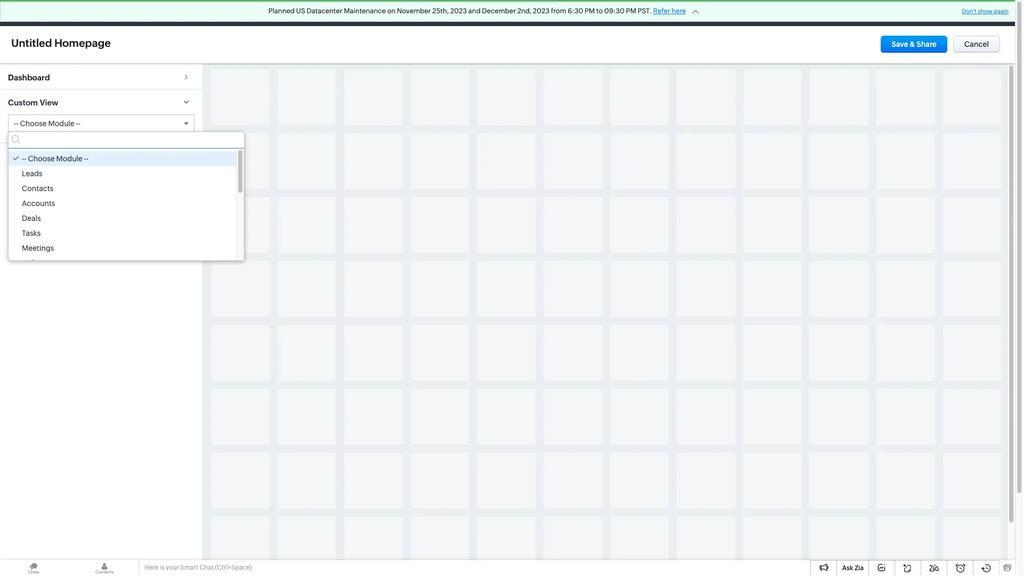 Task type: locate. For each thing, give the bounding box(es) containing it.
calls down deals in the top of the page
[[22, 259, 39, 268]]

1 vertical spatial calls
[[22, 259, 39, 268]]

1 horizontal spatial pm
[[626, 7, 637, 15]]

services
[[634, 9, 664, 17]]

2023
[[451, 7, 467, 15], [533, 7, 550, 15]]

25th,
[[433, 7, 449, 15]]

1 vertical spatial tasks
[[22, 229, 41, 238]]

meetings link
[[298, 0, 348, 26]]

trial
[[799, 5, 813, 13]]

choose up the leads in the top of the page
[[28, 155, 55, 163]]

None search field
[[9, 132, 244, 149]]

1 horizontal spatial meetings
[[307, 9, 339, 17]]

2023 left and at the left of page
[[451, 7, 467, 15]]

0 horizontal spatial pm
[[585, 7, 595, 15]]

meetings down deals in the top of the page
[[22, 244, 54, 253]]

1 vertical spatial meetings
[[22, 244, 54, 253]]

choose down custom view at the left
[[20, 120, 47, 128]]

datacenter
[[307, 7, 343, 15]]

contacts
[[22, 185, 53, 193]]

ask zia
[[843, 565, 864, 573]]

pm
[[585, 7, 595, 15], [626, 7, 637, 15]]

smart
[[180, 565, 198, 572]]

maintenance
[[344, 7, 386, 15]]

sales
[[574, 9, 592, 17]]

-- choose module -- down "view"
[[14, 120, 81, 128]]

save
[[892, 40, 909, 49]]

reports link
[[381, 0, 426, 26]]

deals
[[22, 215, 41, 223]]

&
[[910, 40, 916, 49]]

tasks link
[[262, 0, 298, 26]]

choose
[[20, 120, 47, 128], [28, 155, 55, 163]]

setup element
[[940, 0, 961, 26]]

0 vertical spatial calls
[[356, 9, 373, 17]]

1 horizontal spatial 2023
[[533, 7, 550, 15]]

share
[[917, 40, 937, 49]]

show
[[979, 8, 993, 14]]

reports
[[390, 9, 417, 17]]

tasks
[[271, 9, 290, 17], [22, 229, 41, 238]]

services link
[[626, 0, 672, 26]]

0 vertical spatial choose
[[20, 120, 47, 128]]

projects link
[[672, 0, 718, 26]]

0 horizontal spatial meetings
[[22, 244, 54, 253]]

tasks left us
[[271, 9, 290, 17]]

0 vertical spatial meetings
[[307, 9, 339, 17]]

pm left to
[[585, 7, 595, 15]]

refer here link
[[654, 7, 687, 15]]

2023 right 2nd,
[[533, 7, 550, 15]]

choose inside -- choose module -- "field"
[[20, 120, 47, 128]]

0 vertical spatial -- choose module --
[[14, 120, 81, 128]]

None text field
[[8, 35, 140, 51]]

here
[[672, 7, 687, 15]]

1 horizontal spatial calls
[[356, 9, 373, 17]]

0 horizontal spatial 2023
[[451, 7, 467, 15]]

1 horizontal spatial tasks
[[271, 9, 290, 17]]

-
[[14, 120, 16, 128], [16, 120, 18, 128], [76, 120, 78, 128], [78, 120, 81, 128], [22, 155, 24, 163], [24, 155, 26, 163], [84, 155, 86, 163], [86, 155, 89, 163]]

module for -- choose module -- "field"
[[48, 120, 74, 128]]

quotes
[[531, 9, 557, 17]]

module inside tree
[[56, 155, 82, 163]]

1 2023 from the left
[[451, 7, 467, 15]]

(ctrl+space)
[[215, 565, 252, 572]]

09:30
[[605, 7, 625, 15]]

sales orders
[[574, 9, 617, 17]]

create menu image
[[835, 7, 848, 19]]

calls
[[356, 9, 373, 17], [22, 259, 39, 268]]

tasks down deals in the top of the page
[[22, 229, 41, 238]]

tree
[[9, 149, 244, 271]]

products link
[[474, 0, 523, 26]]

pm left the pst.
[[626, 7, 637, 15]]

1 vertical spatial module
[[56, 155, 82, 163]]

0 vertical spatial tasks
[[271, 9, 290, 17]]

2nd,
[[518, 7, 532, 15]]

module inside "field"
[[48, 120, 74, 128]]

from
[[551, 7, 567, 15]]

zia
[[855, 565, 864, 573]]

profile element
[[961, 0, 991, 26]]

sales orders link
[[565, 0, 626, 26]]

analytics link
[[426, 0, 474, 26]]

enterprise-
[[764, 5, 799, 13]]

analytics
[[434, 9, 466, 17]]

tasks inside tasks link
[[271, 9, 290, 17]]

meetings right us
[[307, 9, 339, 17]]

chat
[[200, 565, 214, 572]]

projects
[[681, 9, 709, 17]]

-- choose module -- up the leads in the top of the page
[[22, 155, 89, 163]]

meetings
[[307, 9, 339, 17], [22, 244, 54, 253]]

don't show again link
[[963, 8, 1009, 14]]

enterprise-trial upgrade
[[764, 5, 813, 21]]

-- choose module --
[[14, 120, 81, 128], [22, 155, 89, 163]]

cancel
[[965, 40, 990, 49]]

here
[[145, 565, 159, 572]]

0 vertical spatial module
[[48, 120, 74, 128]]

6:30
[[568, 7, 584, 15]]

planned us datacenter maintenance on november 25th, 2023 and december 2nd, 2023 from 6:30 pm to 09:30 pm pst. refer here
[[269, 7, 687, 15]]

refer
[[654, 7, 671, 15]]

module down "view"
[[48, 120, 74, 128]]

december
[[482, 7, 516, 15]]

module down -- choose module -- "field"
[[56, 155, 82, 163]]

signals element
[[876, 0, 896, 26]]

module
[[48, 120, 74, 128], [56, 155, 82, 163]]

calls left on
[[356, 9, 373, 17]]

accounts
[[22, 200, 55, 208]]

tree containing -- choose module --
[[9, 149, 244, 271]]



Task type: vqa. For each thing, say whether or not it's contained in the screenshot.
left owner
no



Task type: describe. For each thing, give the bounding box(es) containing it.
custom
[[8, 98, 38, 107]]

upgrade
[[773, 13, 804, 21]]

orders
[[594, 9, 617, 17]]

again
[[994, 8, 1009, 14]]

custom view
[[8, 98, 58, 107]]

on
[[387, 7, 396, 15]]

november
[[397, 7, 431, 15]]

profile image
[[968, 5, 985, 22]]

leads
[[22, 170, 42, 178]]

dashboard
[[8, 73, 50, 82]]

here is your smart chat (ctrl+space)
[[145, 565, 252, 572]]

save & share
[[892, 40, 937, 49]]

dashboard link
[[0, 64, 203, 89]]

1 vertical spatial choose
[[28, 155, 55, 163]]

2 pm from the left
[[626, 7, 637, 15]]

1 pm from the left
[[585, 7, 595, 15]]

ask
[[843, 565, 854, 573]]

marketplace element
[[918, 0, 940, 26]]

pst.
[[638, 7, 652, 15]]

and
[[469, 7, 481, 15]]

0 horizontal spatial calls
[[22, 259, 39, 268]]

planned
[[269, 7, 295, 15]]

save & share button
[[882, 36, 948, 53]]

don't show again
[[963, 8, 1009, 14]]

create menu element
[[828, 0, 854, 26]]

chats image
[[0, 561, 67, 576]]

cancel button
[[954, 36, 1001, 53]]

1 vertical spatial -- choose module --
[[22, 155, 89, 163]]

module for tree containing -- choose module --
[[56, 155, 82, 163]]

your
[[166, 565, 179, 572]]

products
[[483, 9, 514, 17]]

don't
[[963, 8, 977, 14]]

quotes link
[[523, 0, 565, 26]]

-- choose module -- inside "field"
[[14, 120, 81, 128]]

custom view link
[[0, 89, 203, 115]]

0 horizontal spatial tasks
[[22, 229, 41, 238]]

to
[[597, 7, 603, 15]]

contacts image
[[71, 561, 138, 576]]

search element
[[854, 0, 876, 26]]

calls link
[[348, 0, 381, 26]]

us
[[296, 7, 305, 15]]

-- Choose Module -- field
[[9, 115, 194, 132]]

view
[[40, 98, 58, 107]]

is
[[160, 565, 165, 572]]

crm
[[26, 7, 47, 19]]

2 2023 from the left
[[533, 7, 550, 15]]



